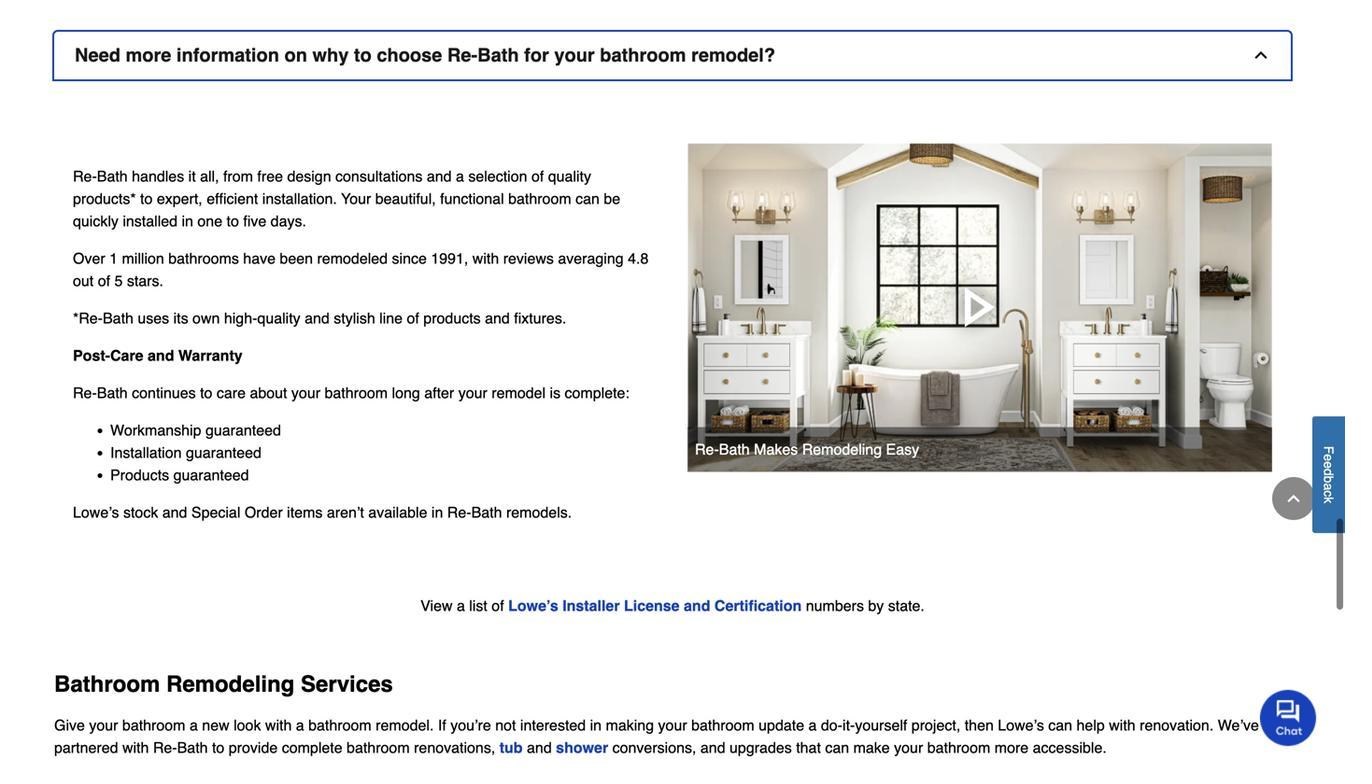 Task type: describe. For each thing, give the bounding box(es) containing it.
bathroom up upgrades
[[692, 717, 755, 734]]

workmanship guaranteed installation guaranteed products guaranteed
[[110, 422, 281, 484]]

complete
[[282, 740, 343, 757]]

accessible.
[[1033, 740, 1107, 757]]

quickly
[[73, 212, 119, 230]]

bath left uses
[[103, 310, 134, 327]]

information
[[177, 44, 279, 66]]

numbers
[[806, 597, 864, 615]]

f e e d b a c k button
[[1313, 417, 1346, 533]]

re- inside give your bathroom a new look with a bathroom remodel. if you're not interested in making your bathroom update a do-it-yourself project, then lowe's can help with renovation. we've partnered with re-bath to provide complete bathroom renovations,
[[153, 740, 177, 757]]

design
[[287, 168, 331, 185]]

warranty
[[178, 347, 243, 364]]

expert,
[[157, 190, 203, 207]]

uses
[[138, 310, 169, 327]]

and left upgrades
[[701, 740, 726, 757]]

re- left makes
[[695, 441, 719, 458]]

bathroom left new
[[122, 717, 186, 734]]

f
[[1322, 446, 1337, 454]]

remodel?
[[692, 44, 776, 66]]

make
[[854, 740, 890, 757]]

certification
[[715, 597, 802, 615]]

in inside re-bath handles it all, from free design consultations and a selection of quality products* to expert, efficient installation. your beautiful, functional bathroom can be quickly installed in one to five days.
[[182, 212, 193, 230]]

on
[[285, 44, 307, 66]]

over 1 million bathrooms have been remodeled since 1991, with reviews averaging 4.8 out of 5 stars.
[[73, 250, 649, 290]]

installation.
[[262, 190, 337, 207]]

re-bath continues to care about your bathroom long after your remodel is complete:
[[73, 384, 630, 402]]

remodeled
[[317, 250, 388, 267]]

your right 'about'
[[292, 384, 321, 402]]

about
[[250, 384, 287, 402]]

f e e d b a c k
[[1322, 446, 1337, 504]]

handles
[[132, 168, 184, 185]]

renovation.
[[1140, 717, 1214, 734]]

days.
[[271, 212, 306, 230]]

and down interested
[[527, 740, 552, 757]]

partnered
[[54, 740, 118, 757]]

beautiful,
[[375, 190, 436, 207]]

license
[[624, 597, 680, 615]]

need more information on why to choose re-bath for your bathroom remodel? button
[[54, 32, 1292, 79]]

items
[[287, 504, 323, 521]]

with right "help"
[[1110, 717, 1136, 734]]

and right stock on the left bottom
[[162, 504, 187, 521]]

0 horizontal spatial lowe's
[[73, 504, 119, 521]]

bath down care
[[97, 384, 128, 402]]

lowe's stock and special order items aren't available in re-bath remodels.
[[73, 504, 572, 521]]

1 vertical spatial quality
[[257, 310, 301, 327]]

selection
[[469, 168, 528, 185]]

we've
[[1218, 717, 1260, 734]]

more inside button
[[126, 44, 171, 66]]

your inside button
[[555, 44, 595, 66]]

need more information on why to choose re-bath for your bathroom remodel?
[[75, 44, 776, 66]]

you're
[[451, 717, 491, 734]]

post-
[[73, 347, 110, 364]]

remodel.
[[376, 717, 434, 734]]

1991,
[[431, 250, 469, 267]]

upgrades
[[730, 740, 792, 757]]

to inside button
[[354, 44, 372, 66]]

quality inside re-bath handles it all, from free design consultations and a selection of quality products* to expert, efficient installation. your beautiful, functional bathroom can be quickly installed in one to five days.
[[548, 168, 592, 185]]

re- down "post-"
[[73, 384, 97, 402]]

for
[[524, 44, 549, 66]]

your
[[341, 190, 371, 207]]

view a list of lowe's installer license and certification numbers by state.
[[421, 597, 925, 615]]

give
[[54, 717, 85, 734]]

help
[[1077, 717, 1105, 734]]

long
[[392, 384, 420, 402]]

scroll to top element
[[1273, 478, 1316, 521]]

after
[[425, 384, 454, 402]]

0 vertical spatial guaranteed
[[206, 422, 281, 439]]

five
[[243, 212, 267, 230]]

of inside the over 1 million bathrooms have been remodeled since 1991, with reviews averaging 4.8 out of 5 stars.
[[98, 272, 110, 290]]

b
[[1322, 476, 1337, 483]]

a inside button
[[1322, 483, 1337, 491]]

out
[[73, 272, 94, 290]]

averaging
[[558, 250, 624, 267]]

bathroom inside 'need more information on why to choose re-bath for your bathroom remodel?' button
[[600, 44, 686, 66]]

1
[[109, 250, 118, 267]]

efficient
[[207, 190, 258, 207]]

your up partnered
[[89, 717, 118, 734]]

continues
[[132, 384, 196, 402]]

d
[[1322, 469, 1337, 476]]

by
[[869, 597, 884, 615]]

a left the list
[[457, 597, 465, 615]]

*re-
[[73, 310, 103, 327]]

with inside the over 1 million bathrooms have been remodeled since 1991, with reviews averaging 4.8 out of 5 stars.
[[473, 250, 499, 267]]

making
[[606, 717, 654, 734]]

it-
[[843, 717, 855, 734]]

shower link
[[556, 740, 609, 757]]

2 e from the top
[[1322, 462, 1337, 469]]

re-bath makes remodeling easy button
[[688, 143, 1273, 472]]

re- right choose on the top of the page
[[448, 44, 478, 66]]

products*
[[73, 190, 136, 207]]

5
[[114, 272, 123, 290]]

bathroom down then
[[928, 740, 991, 757]]

with right look
[[265, 717, 292, 734]]

4.8
[[628, 250, 649, 267]]

own
[[193, 310, 220, 327]]

look
[[234, 717, 261, 734]]

can inside re-bath handles it all, from free design consultations and a selection of quality products* to expert, efficient installation. your beautiful, functional bathroom can be quickly installed in one to five days.
[[576, 190, 600, 207]]



Task type: locate. For each thing, give the bounding box(es) containing it.
it
[[188, 168, 196, 185]]

bathroom left remodel?
[[600, 44, 686, 66]]

1 horizontal spatial lowe's
[[508, 597, 559, 615]]

and inside re-bath handles it all, from free design consultations and a selection of quality products* to expert, efficient installation. your beautiful, functional bathroom can be quickly installed in one to five days.
[[427, 168, 452, 185]]

your down project,
[[895, 740, 924, 757]]

re- up products*
[[73, 168, 97, 185]]

stock
[[123, 504, 158, 521]]

view
[[421, 597, 453, 615]]

available
[[369, 504, 428, 521]]

if
[[438, 717, 446, 734]]

and right care
[[148, 347, 174, 364]]

project,
[[912, 717, 961, 734]]

shower
[[556, 740, 609, 757]]

your right for
[[555, 44, 595, 66]]

1 vertical spatial in
[[432, 504, 443, 521]]

0 vertical spatial more
[[126, 44, 171, 66]]

to down new
[[212, 740, 225, 757]]

to inside give your bathroom a new look with a bathroom remodel. if you're not interested in making your bathroom update a do-it-yourself project, then lowe's can help with renovation. we've partnered with re-bath to provide complete bathroom renovations,
[[212, 740, 225, 757]]

1 horizontal spatial can
[[826, 740, 850, 757]]

bath inside give your bathroom a new look with a bathroom remodel. if you're not interested in making your bathroom update a do-it-yourself project, then lowe's can help with renovation. we've partnered with re-bath to provide complete bathroom renovations,
[[177, 740, 208, 757]]

can up accessible.
[[1049, 717, 1073, 734]]

special
[[191, 504, 241, 521]]

2 horizontal spatial lowe's
[[998, 717, 1045, 734]]

interested
[[520, 717, 586, 734]]

2 vertical spatial lowe's
[[998, 717, 1045, 734]]

1 horizontal spatial in
[[432, 504, 443, 521]]

1 e from the top
[[1322, 454, 1337, 462]]

makes
[[754, 441, 798, 458]]

free
[[257, 168, 283, 185]]

2 horizontal spatial in
[[590, 717, 602, 734]]

in right available
[[432, 504, 443, 521]]

all,
[[200, 168, 219, 185]]

a
[[456, 168, 464, 185], [1322, 483, 1337, 491], [457, 597, 465, 615], [190, 717, 198, 734], [296, 717, 304, 734], [809, 717, 817, 734]]

bath inside re-bath handles it all, from free design consultations and a selection of quality products* to expert, efficient installation. your beautiful, functional bathroom can be quickly installed in one to five days.
[[97, 168, 128, 185]]

0 vertical spatial remodeling
[[803, 441, 882, 458]]

to left care
[[200, 384, 213, 402]]

care
[[217, 384, 246, 402]]

and left stylish
[[305, 310, 330, 327]]

chat invite button image
[[1261, 690, 1318, 747]]

and left fixtures. at the top left
[[485, 310, 510, 327]]

0 horizontal spatial in
[[182, 212, 193, 230]]

bathroom down selection
[[508, 190, 572, 207]]

remodeling
[[803, 441, 882, 458], [166, 672, 295, 697]]

1 vertical spatial more
[[995, 740, 1029, 757]]

list
[[469, 597, 488, 615]]

bath left makes
[[719, 441, 750, 458]]

in up shower link
[[590, 717, 602, 734]]

remodeling inside button
[[803, 441, 882, 458]]

stars.
[[127, 272, 163, 290]]

0 vertical spatial can
[[576, 190, 600, 207]]

more right the need
[[126, 44, 171, 66]]

bath left remodels.
[[472, 504, 502, 521]]

your up conversions,
[[658, 717, 688, 734]]

1 vertical spatial lowe's
[[508, 597, 559, 615]]

lowe's
[[73, 504, 119, 521], [508, 597, 559, 615], [998, 717, 1045, 734]]

fixtures.
[[514, 310, 567, 327]]

need
[[75, 44, 120, 66]]

1 vertical spatial can
[[1049, 717, 1073, 734]]

of right the line
[[407, 310, 419, 327]]

1 horizontal spatial remodeling
[[803, 441, 882, 458]]

remodeling left easy
[[803, 441, 882, 458]]

then
[[965, 717, 994, 734]]

why
[[313, 44, 349, 66]]

lowe's right the list
[[508, 597, 559, 615]]

of right selection
[[532, 168, 544, 185]]

bath up products*
[[97, 168, 128, 185]]

bathroom left long
[[325, 384, 388, 402]]

yourself
[[855, 717, 908, 734]]

one
[[198, 212, 223, 230]]

0 horizontal spatial can
[[576, 190, 600, 207]]

of
[[532, 168, 544, 185], [98, 272, 110, 290], [407, 310, 419, 327], [492, 597, 504, 615]]

chevron up image
[[1285, 490, 1304, 508]]

bathroom up complete
[[309, 717, 372, 734]]

tub and shower conversions, and upgrades that can make your bathroom more accessible.
[[500, 740, 1107, 757]]

can left be
[[576, 190, 600, 207]]

workmanship
[[110, 422, 201, 439]]

a left do-
[[809, 717, 817, 734]]

bathrooms
[[168, 250, 239, 267]]

order
[[245, 504, 283, 521]]

a up k
[[1322, 483, 1337, 491]]

post-care and warranty
[[73, 347, 243, 364]]

0 vertical spatial lowe's
[[73, 504, 119, 521]]

lowe's right then
[[998, 717, 1045, 734]]

and right license
[[684, 597, 711, 615]]

give your bathroom a new look with a bathroom remodel. if you're not interested in making your bathroom update a do-it-yourself project, then lowe's can help with renovation. we've partnered with re-bath to provide complete bathroom renovations,
[[54, 717, 1260, 757]]

guaranteed
[[206, 422, 281, 439], [186, 444, 262, 461], [173, 467, 249, 484]]

update
[[759, 717, 805, 734]]

installation
[[110, 444, 182, 461]]

bath down new
[[177, 740, 208, 757]]

renovations,
[[414, 740, 496, 757]]

re- inside re-bath handles it all, from free design consultations and a selection of quality products* to expert, efficient installation. your beautiful, functional bathroom can be quickly installed in one to five days.
[[73, 168, 97, 185]]

a up the functional
[[456, 168, 464, 185]]

2 vertical spatial guaranteed
[[173, 467, 249, 484]]

more left accessible.
[[995, 740, 1029, 757]]

bathroom
[[600, 44, 686, 66], [508, 190, 572, 207], [325, 384, 388, 402], [122, 717, 186, 734], [309, 717, 372, 734], [692, 717, 755, 734], [347, 740, 410, 757], [928, 740, 991, 757]]

of right the list
[[492, 597, 504, 615]]

re- right partnered
[[153, 740, 177, 757]]

of inside re-bath handles it all, from free design consultations and a selection of quality products* to expert, efficient installation. your beautiful, functional bathroom can be quickly installed in one to five days.
[[532, 168, 544, 185]]

with right partnered
[[122, 740, 149, 757]]

with
[[473, 250, 499, 267], [265, 717, 292, 734], [1110, 717, 1136, 734], [122, 740, 149, 757]]

1 vertical spatial remodeling
[[166, 672, 295, 697]]

a video showing how easy it is to remodel a bathroom with re-bath and lowe's. image
[[688, 143, 1273, 472]]

in inside give your bathroom a new look with a bathroom remodel. if you're not interested in making your bathroom update a do-it-yourself project, then lowe's can help with renovation. we've partnered with re-bath to provide complete bathroom renovations,
[[590, 717, 602, 734]]

can inside give your bathroom a new look with a bathroom remodel. if you're not interested in making your bathroom update a do-it-yourself project, then lowe's can help with renovation. we've partnered with re-bath to provide complete bathroom renovations,
[[1049, 717, 1073, 734]]

remodeling up new
[[166, 672, 295, 697]]

bathroom remodeling services
[[54, 672, 393, 697]]

*re-bath uses its own high-quality and stylish line of products and fixtures.
[[73, 310, 571, 327]]

products
[[110, 467, 169, 484]]

can
[[576, 190, 600, 207], [1049, 717, 1073, 734], [826, 740, 850, 757]]

chevron up image
[[1252, 46, 1271, 64]]

quality right selection
[[548, 168, 592, 185]]

line
[[380, 310, 403, 327]]

bath left for
[[478, 44, 519, 66]]

a inside re-bath handles it all, from free design consultations and a selection of quality products* to expert, efficient installation. your beautiful, functional bathroom can be quickly installed in one to five days.
[[456, 168, 464, 185]]

2 vertical spatial can
[[826, 740, 850, 757]]

services
[[301, 672, 393, 697]]

2 horizontal spatial can
[[1049, 717, 1073, 734]]

million
[[122, 250, 164, 267]]

2 vertical spatial in
[[590, 717, 602, 734]]

have
[[243, 250, 276, 267]]

remodel
[[492, 384, 546, 402]]

reviews
[[503, 250, 554, 267]]

0 horizontal spatial more
[[126, 44, 171, 66]]

0 horizontal spatial remodeling
[[166, 672, 295, 697]]

lowe's installer license and certification link
[[508, 597, 802, 615]]

and up the functional
[[427, 168, 452, 185]]

choose
[[377, 44, 442, 66]]

new
[[202, 717, 230, 734]]

is
[[550, 384, 561, 402]]

re-bath handles it all, from free design consultations and a selection of quality products* to expert, efficient installation. your beautiful, functional bathroom can be quickly installed in one to five days.
[[73, 168, 621, 230]]

0 vertical spatial in
[[182, 212, 193, 230]]

bathroom
[[54, 672, 160, 697]]

complete:
[[565, 384, 630, 402]]

1 vertical spatial guaranteed
[[186, 444, 262, 461]]

with right 1991,
[[473, 250, 499, 267]]

products
[[424, 310, 481, 327]]

its
[[173, 310, 188, 327]]

in left one
[[182, 212, 193, 230]]

a up complete
[[296, 717, 304, 734]]

conversions,
[[613, 740, 697, 757]]

bathroom down remodel.
[[347, 740, 410, 757]]

do-
[[821, 717, 843, 734]]

0 vertical spatial quality
[[548, 168, 592, 185]]

installer
[[563, 597, 620, 615]]

to left five
[[227, 212, 239, 230]]

from
[[223, 168, 253, 185]]

tub
[[500, 740, 523, 757]]

over
[[73, 250, 105, 267]]

and
[[427, 168, 452, 185], [305, 310, 330, 327], [485, 310, 510, 327], [148, 347, 174, 364], [162, 504, 187, 521], [684, 597, 711, 615], [527, 740, 552, 757], [701, 740, 726, 757]]

to up 'installed' on the top left of the page
[[140, 190, 153, 207]]

lowe's left stock on the left bottom
[[73, 504, 119, 521]]

e
[[1322, 454, 1337, 462], [1322, 462, 1337, 469]]

tub link
[[500, 740, 523, 757]]

installed
[[123, 212, 178, 230]]

of left 5
[[98, 272, 110, 290]]

bathroom inside re-bath handles it all, from free design consultations and a selection of quality products* to expert, efficient installation. your beautiful, functional bathroom can be quickly installed in one to five days.
[[508, 190, 572, 207]]

more
[[126, 44, 171, 66], [995, 740, 1029, 757]]

been
[[280, 250, 313, 267]]

a left new
[[190, 717, 198, 734]]

to right why at the left of the page
[[354, 44, 372, 66]]

1 horizontal spatial more
[[995, 740, 1029, 757]]

your right after
[[459, 384, 488, 402]]

e up "d"
[[1322, 454, 1337, 462]]

that
[[796, 740, 821, 757]]

can down do-
[[826, 740, 850, 757]]

high-
[[224, 310, 257, 327]]

0 horizontal spatial quality
[[257, 310, 301, 327]]

re- right available
[[447, 504, 472, 521]]

provide
[[229, 740, 278, 757]]

quality down been
[[257, 310, 301, 327]]

lowe's inside give your bathroom a new look with a bathroom remodel. if you're not interested in making your bathroom update a do-it-yourself project, then lowe's can help with renovation. we've partnered with re-bath to provide complete bathroom renovations,
[[998, 717, 1045, 734]]

re-bath makes remodeling easy
[[695, 441, 920, 458]]

1 horizontal spatial quality
[[548, 168, 592, 185]]

e up b
[[1322, 462, 1337, 469]]

functional
[[440, 190, 504, 207]]



Task type: vqa. For each thing, say whether or not it's contained in the screenshot.
installed
yes



